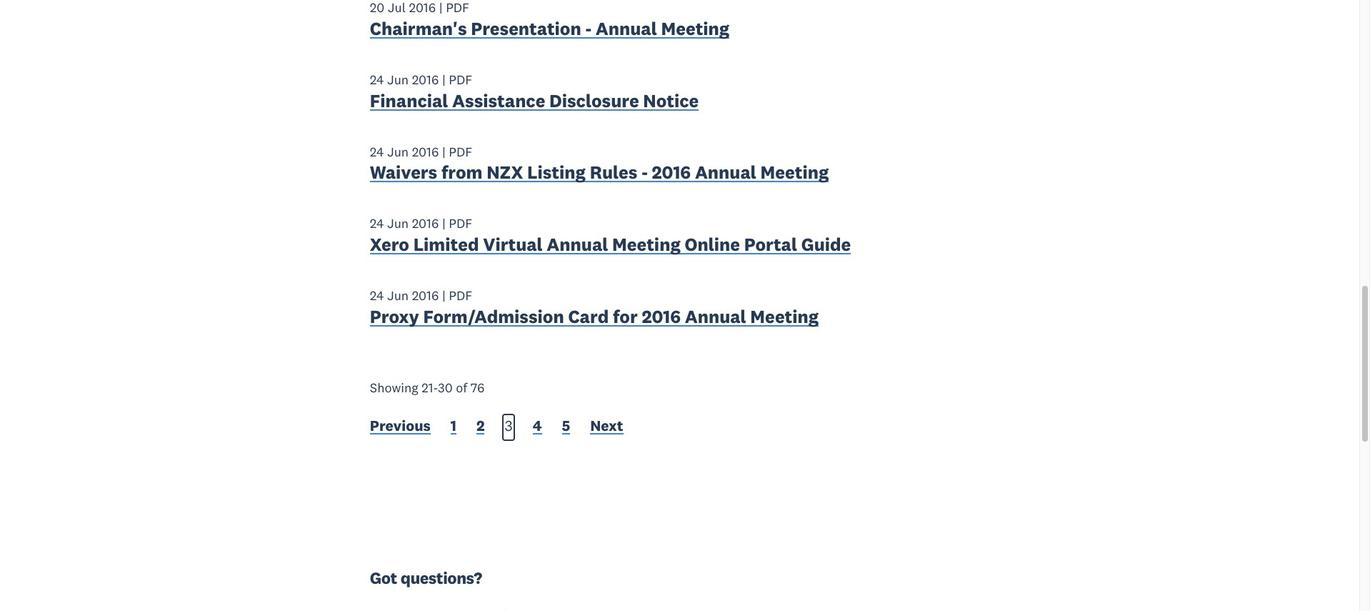 Task type: describe. For each thing, give the bounding box(es) containing it.
jun for waivers
[[387, 143, 409, 160]]

notice
[[644, 89, 699, 112]]

card
[[569, 305, 609, 328]]

financial
[[370, 89, 448, 112]]

5
[[562, 416, 571, 436]]

3 button
[[505, 416, 513, 439]]

previous button
[[370, 416, 431, 439]]

jun for proxy
[[387, 287, 409, 304]]

2016 right for
[[642, 305, 681, 328]]

waivers
[[370, 161, 438, 184]]

of
[[456, 379, 468, 396]]

annual inside 24 jun 2016 | pdf waivers from nzx listing rules - 2016 annual meeting
[[695, 161, 757, 184]]

questions?
[[401, 568, 482, 588]]

2016 for assistance
[[412, 72, 439, 88]]

1 button
[[451, 416, 457, 439]]

virtual
[[483, 233, 543, 256]]

pdf for assistance
[[449, 72, 473, 88]]

2
[[477, 416, 485, 436]]

financial assistance disclosure notice link
[[370, 89, 699, 115]]

chairman's presentation - annual meeting
[[370, 17, 730, 40]]

assistance
[[453, 89, 546, 112]]

meeting inside 24 jun 2016 | pdf xero limited virtual annual meeting online portal guide
[[613, 233, 681, 256]]

listing
[[528, 161, 586, 184]]

guide
[[802, 233, 851, 256]]

30
[[438, 379, 453, 396]]

1
[[451, 416, 457, 436]]

form/admission
[[423, 305, 564, 328]]

24 for xero
[[370, 215, 384, 232]]

annual inside "24 jun 2016 | pdf proxy form/admission card for 2016 annual meeting"
[[685, 305, 747, 328]]

got questions?
[[370, 568, 482, 588]]

for
[[613, 305, 638, 328]]

3
[[505, 416, 513, 436]]

| for form/admission
[[442, 287, 446, 304]]

pdf for limited
[[449, 215, 473, 232]]

annual inside 24 jun 2016 | pdf xero limited virtual annual meeting online portal guide
[[547, 233, 608, 256]]

- inside 24 jun 2016 | pdf waivers from nzx listing rules - 2016 annual meeting
[[642, 161, 648, 184]]

online
[[685, 233, 740, 256]]



Task type: locate. For each thing, give the bounding box(es) containing it.
| up financial
[[442, 72, 446, 88]]

2016 up proxy
[[412, 287, 439, 304]]

4 | from the top
[[442, 287, 446, 304]]

2 jun from the top
[[387, 143, 409, 160]]

nzx
[[487, 161, 523, 184]]

pdf up assistance
[[449, 72, 473, 88]]

meeting inside 24 jun 2016 | pdf waivers from nzx listing rules - 2016 annual meeting
[[761, 161, 829, 184]]

2 | from the top
[[442, 143, 446, 160]]

|
[[442, 72, 446, 88], [442, 143, 446, 160], [442, 215, 446, 232], [442, 287, 446, 304]]

| down limited
[[442, 287, 446, 304]]

annual
[[596, 17, 657, 40], [695, 161, 757, 184], [547, 233, 608, 256], [685, 305, 747, 328]]

portal
[[745, 233, 798, 256]]

3 jun from the top
[[387, 215, 409, 232]]

21
[[422, 379, 434, 396]]

24 inside 24 jun 2016 | pdf financial assistance disclosure notice
[[370, 72, 384, 88]]

- right presentation
[[586, 17, 592, 40]]

-
[[586, 17, 592, 40], [642, 161, 648, 184], [434, 379, 438, 396]]

2016 right rules
[[652, 161, 691, 184]]

2016 inside 24 jun 2016 | pdf xero limited virtual annual meeting online portal guide
[[412, 215, 439, 232]]

jun up financial
[[387, 72, 409, 88]]

jun inside "24 jun 2016 | pdf proxy form/admission card for 2016 annual meeting"
[[387, 287, 409, 304]]

| inside 24 jun 2016 | pdf waivers from nzx listing rules - 2016 annual meeting
[[442, 143, 446, 160]]

2016 for from
[[412, 143, 439, 160]]

24 up proxy
[[370, 287, 384, 304]]

24 for waivers
[[370, 143, 384, 160]]

limited
[[414, 233, 479, 256]]

jun
[[387, 72, 409, 88], [387, 143, 409, 160], [387, 215, 409, 232], [387, 287, 409, 304]]

| for limited
[[442, 215, 446, 232]]

proxy form/admission card for 2016 annual meeting link
[[370, 305, 819, 331]]

24 for financial
[[370, 72, 384, 88]]

rules
[[590, 161, 638, 184]]

5 button
[[562, 416, 571, 439]]

chairman's presentation - annual meeting link
[[370, 17, 730, 44]]

chairman's
[[370, 17, 467, 40]]

| for from
[[442, 143, 446, 160]]

next
[[591, 416, 624, 436]]

24 up financial
[[370, 72, 384, 88]]

- for of
[[434, 379, 438, 396]]

2 pdf from the top
[[449, 143, 473, 160]]

pdf for from
[[449, 143, 473, 160]]

1 jun from the top
[[387, 72, 409, 88]]

2016 for form/admission
[[412, 287, 439, 304]]

| inside 24 jun 2016 | pdf xero limited virtual annual meeting online portal guide
[[442, 215, 446, 232]]

| inside 24 jun 2016 | pdf financial assistance disclosure notice
[[442, 72, 446, 88]]

jun inside 24 jun 2016 | pdf financial assistance disclosure notice
[[387, 72, 409, 88]]

4 pdf from the top
[[449, 287, 473, 304]]

pdf inside 24 jun 2016 | pdf waivers from nzx listing rules - 2016 annual meeting
[[449, 143, 473, 160]]

- left of
[[434, 379, 438, 396]]

24 up the waivers
[[370, 143, 384, 160]]

pdf up from on the left top
[[449, 143, 473, 160]]

24 up xero
[[370, 215, 384, 232]]

got
[[370, 568, 397, 588]]

76
[[471, 379, 485, 396]]

jun for financial
[[387, 72, 409, 88]]

1 | from the top
[[442, 72, 446, 88]]

jun inside 24 jun 2016 | pdf waivers from nzx listing rules - 2016 annual meeting
[[387, 143, 409, 160]]

- right rules
[[642, 161, 648, 184]]

pdf
[[449, 72, 473, 88], [449, 143, 473, 160], [449, 215, 473, 232], [449, 287, 473, 304]]

pdf inside 24 jun 2016 | pdf financial assistance disclosure notice
[[449, 72, 473, 88]]

- for meeting
[[586, 17, 592, 40]]

24
[[370, 72, 384, 88], [370, 143, 384, 160], [370, 215, 384, 232], [370, 287, 384, 304]]

1 pdf from the top
[[449, 72, 473, 88]]

3 24 from the top
[[370, 215, 384, 232]]

2016 for limited
[[412, 215, 439, 232]]

2016 up limited
[[412, 215, 439, 232]]

meeting
[[662, 17, 730, 40], [761, 161, 829, 184], [613, 233, 681, 256], [751, 305, 819, 328]]

| for assistance
[[442, 72, 446, 88]]

4
[[533, 416, 542, 436]]

waivers from nzx listing rules - 2016 annual meeting link
[[370, 161, 829, 187]]

pdf for form/admission
[[449, 287, 473, 304]]

24 jun 2016 | pdf financial assistance disclosure notice
[[370, 72, 699, 112]]

3 pdf from the top
[[449, 215, 473, 232]]

2 button
[[477, 416, 485, 439]]

meeting inside "24 jun 2016 | pdf proxy form/admission card for 2016 annual meeting"
[[751, 305, 819, 328]]

2 24 from the top
[[370, 143, 384, 160]]

jun up xero
[[387, 215, 409, 232]]

24 inside "24 jun 2016 | pdf proxy form/admission card for 2016 annual meeting"
[[370, 287, 384, 304]]

disclosure
[[550, 89, 639, 112]]

2016 up the waivers
[[412, 143, 439, 160]]

| up from on the left top
[[442, 143, 446, 160]]

| up limited
[[442, 215, 446, 232]]

3 | from the top
[[442, 215, 446, 232]]

1 vertical spatial -
[[642, 161, 648, 184]]

pdf inside 24 jun 2016 | pdf xero limited virtual annual meeting online portal guide
[[449, 215, 473, 232]]

pdf up limited
[[449, 215, 473, 232]]

0 horizontal spatial -
[[434, 379, 438, 396]]

4 button
[[533, 416, 542, 439]]

2 vertical spatial -
[[434, 379, 438, 396]]

24 jun 2016 | pdf xero limited virtual annual meeting online portal guide
[[370, 215, 851, 256]]

jun inside 24 jun 2016 | pdf xero limited virtual annual meeting online portal guide
[[387, 215, 409, 232]]

24 jun 2016 | pdf waivers from nzx listing rules - 2016 annual meeting
[[370, 143, 829, 184]]

previous
[[370, 416, 431, 436]]

xero limited virtual annual meeting online portal guide link
[[370, 233, 851, 259]]

24 inside 24 jun 2016 | pdf waivers from nzx listing rules - 2016 annual meeting
[[370, 143, 384, 160]]

24 for proxy
[[370, 287, 384, 304]]

jun for xero
[[387, 215, 409, 232]]

4 jun from the top
[[387, 287, 409, 304]]

xero
[[370, 233, 410, 256]]

from
[[442, 161, 483, 184]]

showing
[[370, 379, 419, 396]]

jun up the waivers
[[387, 143, 409, 160]]

4 24 from the top
[[370, 287, 384, 304]]

2 horizontal spatial -
[[642, 161, 648, 184]]

24 jun 2016 | pdf proxy form/admission card for 2016 annual meeting
[[370, 287, 819, 328]]

pdf up form/admission
[[449, 287, 473, 304]]

proxy
[[370, 305, 419, 328]]

24 inside 24 jun 2016 | pdf xero limited virtual annual meeting online portal guide
[[370, 215, 384, 232]]

2016 up financial
[[412, 72, 439, 88]]

0 vertical spatial -
[[586, 17, 592, 40]]

pdf inside "24 jun 2016 | pdf proxy form/admission card for 2016 annual meeting"
[[449, 287, 473, 304]]

next button
[[591, 416, 624, 439]]

jun up proxy
[[387, 287, 409, 304]]

presentation
[[471, 17, 582, 40]]

showing 21 - 30 of 76
[[370, 379, 485, 396]]

1 24 from the top
[[370, 72, 384, 88]]

| inside "24 jun 2016 | pdf proxy form/admission card for 2016 annual meeting"
[[442, 287, 446, 304]]

2016
[[412, 72, 439, 88], [412, 143, 439, 160], [652, 161, 691, 184], [412, 215, 439, 232], [412, 287, 439, 304], [642, 305, 681, 328]]

1 horizontal spatial -
[[586, 17, 592, 40]]

2016 inside 24 jun 2016 | pdf financial assistance disclosure notice
[[412, 72, 439, 88]]



Task type: vqa. For each thing, say whether or not it's contained in the screenshot.
"all"
no



